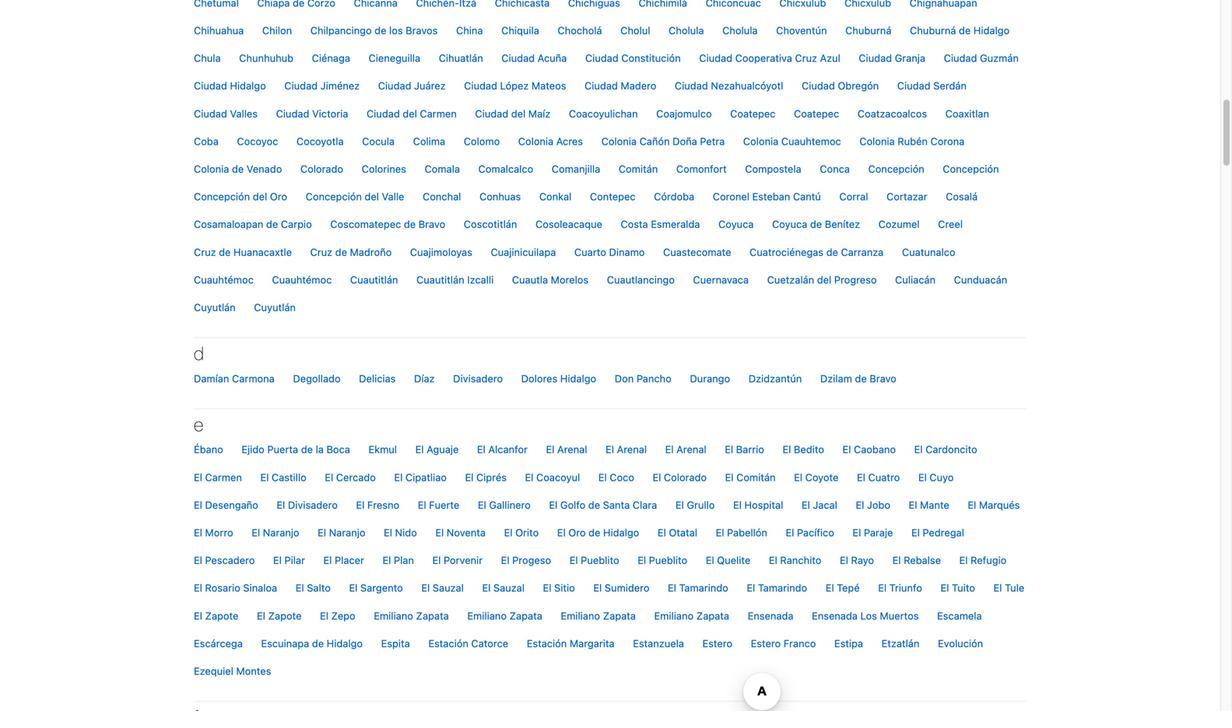Task type: describe. For each thing, give the bounding box(es) containing it.
montes
[[236, 666, 271, 677]]

1 emiliano zapata from the left
[[374, 610, 449, 622]]

cuetzalán
[[767, 274, 815, 286]]

cosalá link
[[938, 183, 986, 211]]

tuito
[[952, 583, 976, 594]]

1 sauzal from the left
[[433, 583, 464, 594]]

el down el plan link in the left of the page
[[422, 583, 430, 594]]

ciudad for ciudad del maíz
[[475, 108, 509, 119]]

2 el sauzal from the left
[[482, 583, 525, 594]]

refugio
[[971, 555, 1007, 567]]

colomo
[[464, 135, 500, 147]]

el zapote for 1st the el zapote link from left
[[194, 610, 239, 622]]

barrio
[[736, 444, 765, 456]]

progeso
[[512, 555, 551, 567]]

2 concepción link from the left
[[935, 155, 1007, 183]]

coyuca link
[[711, 211, 762, 238]]

el rebalse link
[[885, 547, 949, 575]]

coba link
[[186, 128, 226, 155]]

cocoyotla link
[[289, 128, 352, 155]]

chunhuhub
[[239, 52, 294, 64]]

ciudad madero link
[[577, 72, 665, 100]]

1 arenal from the left
[[557, 444, 588, 456]]

el cercado link
[[317, 464, 384, 492]]

del for progreso
[[817, 274, 832, 286]]

concepción up cosalá at the right of page
[[943, 163, 999, 175]]

cholul link
[[613, 17, 658, 44]]

3 arenal from the left
[[677, 444, 707, 456]]

1 el zapote link from the left
[[186, 603, 246, 630]]

el for el sumidero link at the bottom of page
[[594, 583, 602, 594]]

doña
[[673, 135, 697, 147]]

salto
[[307, 583, 331, 594]]

el for el tule link
[[994, 583, 1002, 594]]

el sitio link
[[535, 575, 583, 603]]

de for chilpancingo de los bravos
[[375, 25, 387, 36]]

el cardoncito link
[[907, 436, 986, 464]]

1 pueblito from the left
[[581, 555, 620, 567]]

cuatunalco link
[[895, 238, 964, 266]]

dolores hidalgo
[[521, 373, 597, 385]]

2 el naranjo link from the left
[[310, 519, 373, 547]]

creel link
[[931, 211, 971, 238]]

el for el oro de hidalgo link
[[557, 527, 566, 539]]

coatepec for second coatepec link from the right
[[731, 108, 776, 119]]

colonia acres
[[518, 135, 583, 147]]

el for el carmen link
[[194, 472, 202, 483]]

el for el quelite link
[[706, 555, 715, 567]]

el for "el barrio" link
[[725, 444, 734, 456]]

hidalgo inside el oro de hidalgo link
[[603, 527, 640, 539]]

el for el otatal link
[[658, 527, 666, 539]]

1 cuauhtémoc link from the left
[[186, 266, 262, 294]]

3 el arenal from the left
[[666, 444, 707, 456]]

coatzacoalcos
[[858, 108, 927, 119]]

ciudad for ciudad victoria
[[276, 108, 309, 119]]

el for el caobano link
[[843, 444, 851, 456]]

1 vertical spatial carmen
[[205, 472, 242, 483]]

zapote for second the el zapote link
[[268, 610, 302, 622]]

el coco link
[[591, 464, 642, 492]]

el for second el tamarindo link from left
[[747, 583, 756, 594]]

acuña
[[538, 52, 567, 64]]

el for el grullo link
[[676, 499, 684, 511]]

cruz for cruz de huanacaxtle
[[194, 246, 216, 258]]

ezequiel montes
[[194, 666, 271, 677]]

cruz for cruz de madroño
[[310, 246, 333, 258]]

el for el hospital link
[[734, 499, 742, 511]]

cuajimoloyas
[[410, 246, 473, 258]]

pabellón
[[727, 527, 768, 539]]

quelite
[[717, 555, 751, 567]]

huanacaxtle
[[234, 246, 292, 258]]

el for 1st the el pueblito link from right
[[638, 555, 646, 567]]

cuetzalán del progreso
[[767, 274, 877, 286]]

juárez
[[414, 80, 446, 92]]

el caobano link
[[835, 436, 904, 464]]

el for 1st the el zapote link from left
[[194, 610, 202, 622]]

de for escuinapa de hidalgo
[[312, 638, 324, 650]]

el for "el nido" link
[[384, 527, 392, 539]]

concepción up cortazar
[[869, 163, 925, 175]]

ciudad valles
[[194, 108, 258, 119]]

ébano
[[194, 444, 223, 456]]

ciudad madero
[[585, 80, 657, 92]]

de left the la
[[301, 444, 313, 456]]

1 el pueblito from the left
[[570, 555, 620, 567]]

estanzuela link
[[625, 630, 692, 658]]

2 cuauhtémoc link from the left
[[264, 266, 340, 294]]

el for el placer link
[[324, 555, 332, 567]]

el paraje
[[853, 527, 893, 539]]

cosoleacaque link
[[528, 211, 610, 238]]

2 cuyutlán from the left
[[254, 302, 296, 313]]

degollado
[[293, 373, 341, 385]]

ciudad for ciudad serdán
[[898, 80, 931, 92]]

emiliano for third 'emiliano zapata' link from left
[[561, 610, 600, 622]]

cuernavaca link
[[686, 266, 757, 294]]

el for 'el triunfo' link
[[879, 583, 887, 594]]

2 el tamarindo link from the left
[[739, 575, 815, 603]]

sargento
[[360, 583, 403, 594]]

3 el arenal link from the left
[[658, 436, 715, 464]]

el for el coacoyul link
[[525, 472, 534, 483]]

el for el mante link
[[909, 499, 918, 511]]

el zapote for second the el zapote link
[[257, 610, 302, 622]]

el for el jobo link
[[856, 499, 865, 511]]

el pabellón link
[[708, 519, 775, 547]]

el for second the el zapote link
[[257, 610, 265, 622]]

1 concepción link from the left
[[861, 155, 933, 183]]

delicias link
[[351, 365, 404, 393]]

ciudad for ciudad cooperativa cruz azul
[[699, 52, 733, 64]]

el for el fuerte link in the left bottom of the page
[[418, 499, 426, 511]]

concepción del oro
[[194, 191, 287, 203]]

2 arenal from the left
[[617, 444, 647, 456]]

el quelite link
[[698, 547, 759, 575]]

dzidzantún link
[[741, 365, 810, 393]]

cuatrociénegas de carranza link
[[742, 238, 892, 266]]

estación for estación margarita
[[527, 638, 567, 650]]

don
[[615, 373, 634, 385]]

1 el sauzal link from the left
[[414, 575, 472, 603]]

aguaje
[[427, 444, 459, 456]]

bravo for dzilam de bravo
[[870, 373, 897, 385]]

1 cuyutlán from the left
[[194, 302, 236, 313]]

el cuatro
[[857, 472, 900, 483]]

el for "el pilar" link
[[273, 555, 282, 567]]

el cipatliao link
[[387, 464, 455, 492]]

coatepec for first coatepec link from right
[[794, 108, 840, 119]]

el tuito
[[941, 583, 976, 594]]

zapata for third 'emiliano zapata' link from left
[[603, 610, 636, 622]]

el pescadero link
[[186, 547, 263, 575]]

el for el pabellón link
[[716, 527, 725, 539]]

2 el arenal link from the left
[[598, 436, 655, 464]]

chuburná link
[[838, 17, 900, 44]]

colonia for colonia cuauhtemoc
[[744, 135, 779, 147]]

ciudad for ciudad acuña
[[502, 52, 535, 64]]

el for el zepo link
[[320, 610, 329, 622]]

el for el jacal link on the bottom right of page
[[802, 499, 810, 511]]

la
[[316, 444, 324, 456]]

1 el arenal link from the left
[[538, 436, 595, 464]]

el for el cercado link
[[325, 472, 333, 483]]

ciudad for ciudad lópez mateos
[[464, 80, 498, 92]]

cuastecomate link
[[656, 238, 739, 266]]

gallinero
[[489, 499, 531, 511]]

el castillo link
[[253, 464, 314, 492]]

colonia for colonia de venado
[[194, 163, 229, 175]]

ensenada los muertos
[[812, 610, 919, 622]]

el for el rayo link
[[840, 555, 849, 567]]

el porvenir link
[[425, 547, 491, 575]]

2 el sauzal link from the left
[[475, 575, 533, 603]]

concepción inside 'link'
[[306, 191, 362, 203]]

cuatro
[[869, 472, 900, 483]]

hidalgo inside ciudad hidalgo link
[[230, 80, 266, 92]]

el tamarindo for 1st el tamarindo link from the left
[[668, 583, 729, 594]]

cholul
[[621, 25, 651, 36]]

escamela link
[[930, 603, 990, 630]]

el sumidero link
[[586, 575, 658, 603]]

del for carmen
[[403, 108, 417, 119]]

ensenada link
[[740, 603, 802, 630]]

estero for estero
[[703, 638, 733, 650]]

2 el pueblito from the left
[[638, 555, 688, 567]]

ciudad serdán link
[[890, 72, 975, 100]]

escuinapa de hidalgo
[[261, 638, 363, 650]]

el down porvenir
[[482, 583, 491, 594]]

el coyote link
[[787, 464, 847, 492]]

el golfo de santa clara link
[[541, 492, 665, 519]]

0 vertical spatial comitán
[[619, 163, 658, 175]]

córdoba
[[654, 191, 695, 203]]

el tepé
[[826, 583, 860, 594]]

ciudad lópez mateos link
[[456, 72, 574, 100]]

el morro
[[194, 527, 233, 539]]

estación margarita
[[527, 638, 615, 650]]

ciudad guzmán
[[944, 52, 1019, 64]]

4 emiliano zapata link from the left
[[647, 603, 737, 630]]

el for 1st el tamarindo link from the left
[[668, 583, 677, 594]]

de right golfo
[[589, 499, 600, 511]]

ciudad del maíz
[[475, 108, 551, 119]]

obregón
[[838, 80, 879, 92]]

zapata for third 'emiliano zapata' link from the right
[[510, 610, 543, 622]]

el for el ciprés link
[[465, 472, 474, 483]]

emiliano for 4th 'emiliano zapata' link
[[655, 610, 694, 622]]

el naranjo for 1st the el naranjo 'link' from right
[[318, 527, 366, 539]]

el for el divisadero link
[[277, 499, 285, 511]]

serdán
[[934, 80, 967, 92]]

el zepo link
[[312, 603, 363, 630]]

ciudad guzmán link
[[936, 44, 1027, 72]]

del for valle
[[365, 191, 379, 203]]

1 tamarindo from the left
[[679, 583, 729, 594]]

de for cruz de huanacaxtle
[[219, 246, 231, 258]]

cuautitlán izcalli link
[[409, 266, 502, 294]]

coaxitlan link
[[938, 100, 997, 128]]

de for dzilam de bravo
[[855, 373, 867, 385]]

el progeso link
[[493, 547, 559, 575]]

el for el ranchito link on the bottom of page
[[769, 555, 778, 567]]

cuautitlán for cuautitlán
[[350, 274, 398, 286]]

el fresno link
[[348, 492, 407, 519]]

el for el alcanfor link on the bottom of page
[[477, 444, 486, 456]]

evolución link
[[931, 630, 991, 658]]

de for cuatrociénegas de carranza
[[827, 246, 839, 258]]

zapote for 1st the el zapote link from left
[[205, 610, 239, 622]]

cuajinicuilapa link
[[483, 238, 564, 266]]

ejido puerta de la boca
[[242, 444, 350, 456]]

ensenada for ensenada
[[748, 610, 794, 622]]

catorce
[[471, 638, 509, 650]]

el for el fresno link at left bottom
[[356, 499, 365, 511]]

ensenada for ensenada los muertos
[[812, 610, 858, 622]]

bravos
[[406, 25, 438, 36]]

hidalgo inside chuburná de hidalgo link
[[974, 25, 1010, 36]]

ciudad lópez mateos
[[464, 80, 566, 92]]

2 coatepec link from the left
[[786, 100, 847, 128]]

el for el tepé link
[[826, 583, 834, 594]]



Task type: vqa. For each thing, say whether or not it's contained in the screenshot.
el alcanfor link's El
yes



Task type: locate. For each thing, give the bounding box(es) containing it.
el for el plan link in the left of the page
[[383, 555, 391, 567]]

porvenir
[[444, 555, 483, 567]]

1 vertical spatial comitán
[[737, 472, 776, 483]]

1 ensenada from the left
[[748, 610, 794, 622]]

1 estación from the left
[[429, 638, 469, 650]]

1 horizontal spatial estación
[[527, 638, 567, 650]]

del inside 'link'
[[365, 191, 379, 203]]

valle
[[382, 191, 404, 203]]

0 vertical spatial carmen
[[420, 108, 457, 119]]

ciudad juárez link
[[370, 72, 454, 100]]

0 horizontal spatial cholula link
[[661, 17, 712, 44]]

el left progeso
[[501, 555, 510, 567]]

ciudad for ciudad guzmán
[[944, 52, 978, 64]]

naranjo for first the el naranjo 'link'
[[263, 527, 299, 539]]

emiliano zapata
[[374, 610, 449, 622], [467, 610, 543, 622], [561, 610, 636, 622], [655, 610, 730, 622]]

0 horizontal spatial el arenal link
[[538, 436, 595, 464]]

venado
[[247, 163, 282, 175]]

1 horizontal spatial comitán
[[737, 472, 776, 483]]

1 horizontal spatial cuautitlán
[[417, 274, 465, 286]]

el for el cipatliao link
[[394, 472, 403, 483]]

costa esmeralda link
[[613, 211, 708, 238]]

ciudad for ciudad madero
[[585, 80, 618, 92]]

de down benítez
[[827, 246, 839, 258]]

1 el tamarindo link from the left
[[660, 575, 736, 603]]

2 coyuca from the left
[[772, 219, 808, 230]]

0 horizontal spatial divisadero
[[288, 499, 338, 511]]

el for el pescadero link
[[194, 555, 202, 567]]

cuatrociénegas
[[750, 246, 824, 258]]

0 horizontal spatial el tamarindo link
[[660, 575, 736, 603]]

0 horizontal spatial bravo
[[419, 219, 446, 230]]

1 horizontal spatial el zapote
[[257, 610, 302, 622]]

el left otatal
[[658, 527, 666, 539]]

emiliano for fourth 'emiliano zapata' link from the right
[[374, 610, 413, 622]]

concepción down colorado link
[[306, 191, 362, 203]]

el for third el arenal link from the right
[[546, 444, 555, 456]]

2 el tamarindo from the left
[[747, 583, 808, 594]]

el up the el colorado
[[666, 444, 674, 456]]

0 horizontal spatial naranjo
[[263, 527, 299, 539]]

1 horizontal spatial divisadero
[[453, 373, 503, 385]]

el up the el rebalse
[[912, 527, 920, 539]]

cuauhtémoc for 1st cuauhtémoc "link" from right
[[272, 274, 332, 286]]

el sauzal link
[[414, 575, 472, 603], [475, 575, 533, 603]]

1 el sauzal from the left
[[422, 583, 464, 594]]

el for el comitán 'link'
[[725, 472, 734, 483]]

1 horizontal spatial chuburná
[[910, 25, 957, 36]]

arenal up coacoyul
[[557, 444, 588, 456]]

el left pacífico
[[786, 527, 795, 539]]

1 cholula from the left
[[669, 25, 704, 36]]

ciudad cooperativa cruz azul
[[699, 52, 841, 64]]

2 estación from the left
[[527, 638, 567, 650]]

0 horizontal spatial el pueblito link
[[562, 547, 627, 575]]

emiliano up estanzuela
[[655, 610, 694, 622]]

1 vertical spatial oro
[[569, 527, 586, 539]]

2 estero from the left
[[751, 638, 781, 650]]

4 zapata from the left
[[697, 610, 730, 622]]

1 chuburná from the left
[[846, 25, 892, 36]]

cuyutlán down huanacaxtle
[[254, 302, 296, 313]]

1 el zapote from the left
[[194, 610, 239, 622]]

castillo
[[272, 472, 307, 483]]

el for el desengaño "link"
[[194, 499, 202, 511]]

naranjo for 1st the el naranjo 'link' from right
[[329, 527, 366, 539]]

1 coyuca from the left
[[719, 219, 754, 230]]

1 el tamarindo from the left
[[668, 583, 729, 594]]

2 pueblito from the left
[[649, 555, 688, 567]]

los
[[861, 610, 877, 622]]

0 horizontal spatial oro
[[270, 191, 287, 203]]

2 emiliano from the left
[[467, 610, 507, 622]]

2 cuauhtémoc from the left
[[272, 274, 332, 286]]

el for 2nd el arenal link from the right
[[606, 444, 614, 456]]

el caobano
[[843, 444, 896, 456]]

el down golfo
[[557, 527, 566, 539]]

golfo
[[561, 499, 586, 511]]

el left fresno
[[356, 499, 365, 511]]

de for chuburná de hidalgo
[[959, 25, 971, 36]]

el for el gallinero link
[[478, 499, 487, 511]]

2 el naranjo from the left
[[318, 527, 366, 539]]

2 horizontal spatial arenal
[[677, 444, 707, 456]]

comitán inside 'link'
[[737, 472, 776, 483]]

cosamaloapan
[[194, 219, 263, 230]]

ensenada up "estero franco"
[[748, 610, 794, 622]]

divisadero right díaz
[[453, 373, 503, 385]]

0 horizontal spatial coatepec
[[731, 108, 776, 119]]

0 horizontal spatial el sauzal
[[422, 583, 464, 594]]

coatepec up 'cuauhtemoc'
[[794, 108, 840, 119]]

zapata up estero link
[[697, 610, 730, 622]]

1 horizontal spatial el tamarindo
[[747, 583, 808, 594]]

el left aguaje at the bottom left of page
[[416, 444, 424, 456]]

el cuatro link
[[850, 464, 908, 492]]

hidalgo inside escuinapa de hidalgo link
[[327, 638, 363, 650]]

ciudad down granja on the right
[[898, 80, 931, 92]]

sauzal down el porvenir link
[[433, 583, 464, 594]]

rayo
[[851, 555, 874, 567]]

clara
[[633, 499, 657, 511]]

0 horizontal spatial cuyutlán link
[[186, 294, 243, 322]]

0 horizontal spatial arenal
[[557, 444, 588, 456]]

1 horizontal spatial el tamarindo link
[[739, 575, 815, 603]]

1 horizontal spatial concepción link
[[935, 155, 1007, 183]]

ciudad inside 'link'
[[502, 52, 535, 64]]

0 horizontal spatial tamarindo
[[679, 583, 729, 594]]

de down el golfo de santa clara link
[[589, 527, 601, 539]]

1 cholula link from the left
[[661, 17, 712, 44]]

0 vertical spatial divisadero
[[453, 373, 503, 385]]

0 horizontal spatial cholula
[[669, 25, 704, 36]]

el for el progeso link
[[501, 555, 510, 567]]

culiacán
[[896, 274, 936, 286]]

el placer
[[324, 555, 364, 567]]

cuauhtémoc down cruz de huanacaxtle link
[[194, 274, 254, 286]]

pueblito down el otatal link
[[649, 555, 688, 567]]

1 horizontal spatial cuauhtémoc link
[[264, 266, 340, 294]]

comitán down cañón
[[619, 163, 658, 175]]

ciudad up ciudad madero at the top of the page
[[585, 52, 619, 64]]

de left madroño
[[335, 246, 347, 258]]

el for el golfo de santa clara link
[[549, 499, 558, 511]]

1 horizontal spatial cuyutlán
[[254, 302, 296, 313]]

1 el pueblito link from the left
[[562, 547, 627, 575]]

el left tule
[[994, 583, 1002, 594]]

dolores
[[521, 373, 558, 385]]

1 cuauhtémoc from the left
[[194, 274, 254, 286]]

1 horizontal spatial el arenal link
[[598, 436, 655, 464]]

cocoyoc link
[[229, 128, 286, 155]]

1 horizontal spatial el zapote link
[[249, 603, 310, 630]]

el for the el sitio link
[[543, 583, 552, 594]]

2 naranjo from the left
[[329, 527, 366, 539]]

1 horizontal spatial pueblito
[[649, 555, 688, 567]]

el for el salto link at bottom
[[296, 583, 304, 594]]

el left mante
[[909, 499, 918, 511]]

coatepec
[[731, 108, 776, 119], [794, 108, 840, 119]]

el noventa link
[[428, 519, 494, 547]]

cuautitlán for cuautitlán izcalli
[[417, 274, 465, 286]]

zapata down el sumidero link at the bottom of page
[[603, 610, 636, 622]]

0 horizontal spatial sauzal
[[433, 583, 464, 594]]

el pueblito link down 'el oro de hidalgo'
[[562, 547, 627, 575]]

2 ensenada from the left
[[812, 610, 858, 622]]

el down quelite
[[747, 583, 756, 594]]

cuautitlán inside 'link'
[[417, 274, 465, 286]]

el for el paraje link
[[853, 527, 861, 539]]

1 horizontal spatial el sauzal
[[482, 583, 525, 594]]

el for el aguaje link
[[416, 444, 424, 456]]

0 vertical spatial oro
[[270, 191, 287, 203]]

zapata for 4th 'emiliano zapata' link
[[697, 610, 730, 622]]

del down ciudad juárez link
[[403, 108, 417, 119]]

el tamarindo for second el tamarindo link from left
[[747, 583, 808, 594]]

0 horizontal spatial cuauhtémoc link
[[186, 266, 262, 294]]

ciudad for ciudad granja
[[859, 52, 892, 64]]

cuauhtémoc for 2nd cuauhtémoc "link" from right
[[194, 274, 254, 286]]

1 horizontal spatial el pueblito
[[638, 555, 688, 567]]

el refugio
[[960, 555, 1007, 567]]

el left bedito
[[783, 444, 791, 456]]

emiliano up catorce
[[467, 610, 507, 622]]

de for coyuca de benítez
[[811, 219, 822, 230]]

bravo
[[419, 219, 446, 230], [870, 373, 897, 385]]

el for el noventa link
[[436, 527, 444, 539]]

el for the el cuatro link
[[857, 472, 866, 483]]

el for el bedito link
[[783, 444, 791, 456]]

ciudad granja link
[[851, 44, 934, 72]]

el colorado link
[[645, 464, 715, 492]]

cuauhtémoc link down huanacaxtle
[[264, 266, 340, 294]]

2 cuautitlán from the left
[[417, 274, 465, 286]]

el for el morro link
[[194, 527, 202, 539]]

el for el coco link
[[599, 472, 607, 483]]

1 horizontal spatial el naranjo
[[318, 527, 366, 539]]

comalcalco
[[479, 163, 534, 175]]

0 horizontal spatial cuautitlán
[[350, 274, 398, 286]]

el zapote link up escárcega
[[186, 603, 246, 630]]

1 horizontal spatial arenal
[[617, 444, 647, 456]]

1 zapote from the left
[[205, 610, 239, 622]]

4 emiliano zapata from the left
[[655, 610, 730, 622]]

el for el rosario sinaloa link
[[194, 583, 202, 594]]

estación margarita link
[[519, 630, 623, 658]]

el naranjo up el placer
[[318, 527, 366, 539]]

el left coacoyul
[[525, 472, 534, 483]]

0 horizontal spatial cuyutlán
[[194, 302, 236, 313]]

choventún link
[[769, 17, 835, 44]]

ciudad up coacoyulichan
[[585, 80, 618, 92]]

2 zapote from the left
[[268, 610, 302, 622]]

coajomulco link
[[649, 100, 720, 128]]

de for cosamaloapan de carpio
[[266, 219, 278, 230]]

2 el zapote from the left
[[257, 610, 302, 622]]

cholula link up cooperativa
[[715, 17, 766, 44]]

1 horizontal spatial el arenal
[[606, 444, 647, 456]]

1 emiliano from the left
[[374, 610, 413, 622]]

sauzal down el progeso link
[[494, 583, 525, 594]]

el tule link
[[986, 575, 1033, 603]]

el for el marqués link
[[968, 499, 977, 511]]

2 cholula from the left
[[723, 25, 758, 36]]

1 horizontal spatial cuyutlán link
[[246, 294, 304, 322]]

0 horizontal spatial chuburná
[[846, 25, 892, 36]]

coyuca
[[719, 219, 754, 230], [772, 219, 808, 230]]

del left 'maíz'
[[511, 108, 526, 119]]

2 horizontal spatial cruz
[[795, 52, 818, 64]]

comitán
[[619, 163, 658, 175], [737, 472, 776, 483]]

el sauzal link down el progeso
[[475, 575, 533, 603]]

cuarto
[[575, 246, 607, 258]]

costa
[[621, 219, 648, 230]]

1 horizontal spatial cholula link
[[715, 17, 766, 44]]

0 horizontal spatial el naranjo link
[[244, 519, 307, 547]]

chuburná inside chuburná link
[[846, 25, 892, 36]]

el left paraje at the bottom right of the page
[[853, 527, 861, 539]]

el nido
[[384, 527, 417, 539]]

el tamarindo link down el ranchito
[[739, 575, 815, 603]]

emiliano zapata up margarita
[[561, 610, 636, 622]]

el down sinaloa
[[257, 610, 265, 622]]

el zapote link up escuinapa
[[249, 603, 310, 630]]

2 zapata from the left
[[510, 610, 543, 622]]

tamarindo down el ranchito link on the bottom of page
[[758, 583, 808, 594]]

1 horizontal spatial naranjo
[[329, 527, 366, 539]]

el inside "link"
[[194, 499, 202, 511]]

contepec
[[590, 191, 636, 203]]

ensenada
[[748, 610, 794, 622], [812, 610, 858, 622]]

2 el zapote link from the left
[[249, 603, 310, 630]]

0 horizontal spatial el pueblito
[[570, 555, 620, 567]]

0 horizontal spatial ensenada
[[748, 610, 794, 622]]

1 horizontal spatial carmen
[[420, 108, 457, 119]]

el arenal
[[546, 444, 588, 456], [606, 444, 647, 456], [666, 444, 707, 456]]

2 horizontal spatial el arenal
[[666, 444, 707, 456]]

morro
[[205, 527, 233, 539]]

el sauzal
[[422, 583, 464, 594], [482, 583, 525, 594]]

el tamarindo down el quelite link
[[668, 583, 729, 594]]

1 horizontal spatial coatepec link
[[786, 100, 847, 128]]

0 vertical spatial bravo
[[419, 219, 446, 230]]

coatepec link down nezahualcóyotl
[[723, 100, 784, 128]]

0 horizontal spatial el tamarindo
[[668, 583, 729, 594]]

0 horizontal spatial carmen
[[205, 472, 242, 483]]

el pacífico link
[[778, 519, 842, 547]]

coatepec link up 'cuauhtemoc'
[[786, 100, 847, 128]]

el jacal
[[802, 499, 838, 511]]

el for el pacífico link
[[786, 527, 795, 539]]

0 vertical spatial colorado
[[301, 163, 343, 175]]

el for el rebalse link
[[893, 555, 901, 567]]

1 coatepec link from the left
[[723, 100, 784, 128]]

ensenada inside 'link'
[[812, 610, 858, 622]]

1 horizontal spatial coyuca
[[772, 219, 808, 230]]

cuautitlán down madroño
[[350, 274, 398, 286]]

1 horizontal spatial oro
[[569, 527, 586, 539]]

1 cuautitlán from the left
[[350, 274, 398, 286]]

2 horizontal spatial el arenal link
[[658, 436, 715, 464]]

zapata for fourth 'emiliano zapata' link from the right
[[416, 610, 449, 622]]

el left the cuyo
[[919, 472, 927, 483]]

2 emiliano zapata link from the left
[[460, 603, 550, 630]]

chuburná for chuburná
[[846, 25, 892, 36]]

3 zapata from the left
[[603, 610, 636, 622]]

2 emiliano zapata from the left
[[467, 610, 543, 622]]

1 el naranjo link from the left
[[244, 519, 307, 547]]

ciudad for ciudad nezahualcóyotl
[[675, 80, 708, 92]]

el tuito link
[[933, 575, 983, 603]]

0 horizontal spatial el zapote
[[194, 610, 239, 622]]

estero inside "link"
[[751, 638, 781, 650]]

1 vertical spatial colorado
[[664, 472, 707, 483]]

estero down ensenada link
[[751, 638, 781, 650]]

el salto link
[[288, 575, 339, 603]]

ciénaga link
[[304, 44, 358, 72]]

0 horizontal spatial coyuca
[[719, 219, 754, 230]]

el for el cardoncito link
[[915, 444, 923, 456]]

el for el sargento link
[[349, 583, 358, 594]]

el pabellón
[[716, 527, 768, 539]]

bravo down conchal link
[[419, 219, 446, 230]]

ciudad constitución
[[585, 52, 681, 64]]

colorado link
[[293, 155, 351, 183]]

ciudad down chula link
[[194, 80, 227, 92]]

el for el tuito link
[[941, 583, 949, 594]]

2 sauzal from the left
[[494, 583, 525, 594]]

1 horizontal spatial el sauzal link
[[475, 575, 533, 603]]

0 horizontal spatial zapote
[[205, 610, 239, 622]]

2 el pueblito link from the left
[[630, 547, 695, 575]]

0 horizontal spatial el zapote link
[[186, 603, 246, 630]]

emiliano zapata link up espita
[[366, 603, 457, 630]]

el for 1st the el pueblito link
[[570, 555, 578, 567]]

madroño
[[350, 246, 392, 258]]

el zapote link
[[186, 603, 246, 630], [249, 603, 310, 630]]

chuburná for chuburná de hidalgo
[[910, 25, 957, 36]]

de right the dzilam
[[855, 373, 867, 385]]

hidalgo down zepo
[[327, 638, 363, 650]]

hidalgo inside dolores hidalgo link
[[561, 373, 597, 385]]

el pilar link
[[265, 547, 313, 575]]

el pilar
[[273, 555, 305, 567]]

el left rosario on the bottom of page
[[194, 583, 202, 594]]

cuauhtémoc link down cruz de huanacaxtle
[[186, 266, 262, 294]]

carmen up el desengaño
[[205, 472, 242, 483]]

0 horizontal spatial estero
[[703, 638, 733, 650]]

ciudad obregón
[[802, 80, 879, 92]]

0 horizontal spatial pueblito
[[581, 555, 620, 567]]

1 horizontal spatial el pueblito link
[[630, 547, 695, 575]]

zapata down the el sitio link
[[510, 610, 543, 622]]

de left carpio
[[266, 219, 278, 230]]

4 emiliano from the left
[[655, 610, 694, 622]]

ciudad down chuburná link
[[859, 52, 892, 64]]

degollado link
[[285, 365, 349, 393]]

zapote down rosario on the bottom of page
[[205, 610, 239, 622]]

el left caobano
[[843, 444, 851, 456]]

el left coco
[[599, 472, 607, 483]]

arenal up coco
[[617, 444, 647, 456]]

el left orito at the left
[[504, 527, 513, 539]]

el aguaje
[[416, 444, 459, 456]]

de for cruz de madroño
[[335, 246, 347, 258]]

ciudad for ciudad hidalgo
[[194, 80, 227, 92]]

coyuca de benítez
[[772, 219, 860, 230]]

chilpancingo de los bravos link
[[303, 17, 446, 44]]

3 emiliano zapata link from the left
[[553, 603, 644, 630]]

caobano
[[854, 444, 896, 456]]

1 horizontal spatial ensenada
[[812, 610, 858, 622]]

el tule
[[994, 583, 1025, 594]]

coyuca for coyuca
[[719, 219, 754, 230]]

2 cholula link from the left
[[715, 17, 766, 44]]

ciudad for ciudad jiménez
[[284, 80, 318, 92]]

concepción up cosamaloapan at the left of page
[[194, 191, 250, 203]]

0 horizontal spatial cuauhtémoc
[[194, 274, 254, 286]]

estero
[[703, 638, 733, 650], [751, 638, 781, 650]]

el marqués link
[[960, 492, 1028, 519]]

ciudad down cieneguilla link
[[378, 80, 412, 92]]

ekmul link
[[361, 436, 405, 464]]

0 horizontal spatial el sauzal link
[[414, 575, 472, 603]]

ciudad for ciudad valles
[[194, 108, 227, 119]]

1 horizontal spatial tamarindo
[[758, 583, 808, 594]]

estero right estanzuela
[[703, 638, 733, 650]]

plan
[[394, 555, 414, 567]]

el barrio
[[725, 444, 765, 456]]

ciudad up ciudad nezahualcóyotl
[[699, 52, 733, 64]]

3 emiliano from the left
[[561, 610, 600, 622]]

ciudad
[[502, 52, 535, 64], [585, 52, 619, 64], [699, 52, 733, 64], [859, 52, 892, 64], [944, 52, 978, 64], [194, 80, 227, 92], [284, 80, 318, 92], [378, 80, 412, 92], [464, 80, 498, 92], [585, 80, 618, 92], [675, 80, 708, 92], [802, 80, 835, 92], [898, 80, 931, 92], [194, 108, 227, 119], [276, 108, 309, 119], [367, 108, 400, 119], [475, 108, 509, 119]]

comala link
[[417, 155, 468, 183]]

1 zapata from the left
[[416, 610, 449, 622]]

naranjo up "el pilar"
[[263, 527, 299, 539]]

1 horizontal spatial coatepec
[[794, 108, 840, 119]]

1 emiliano zapata link from the left
[[366, 603, 457, 630]]

el for el porvenir link
[[433, 555, 441, 567]]

0 horizontal spatial el arenal
[[546, 444, 588, 456]]

1 horizontal spatial colorado
[[664, 472, 707, 483]]

1 horizontal spatial el naranjo link
[[310, 519, 373, 547]]

el sauzal down el porvenir link
[[422, 583, 464, 594]]

izcalli
[[467, 274, 494, 286]]

china link
[[449, 17, 491, 44]]

chuburná inside chuburná de hidalgo link
[[910, 25, 957, 36]]

ciudad del carmen
[[367, 108, 457, 119]]

el naranjo link
[[244, 519, 307, 547], [310, 519, 373, 547]]

ciudad for ciudad juárez
[[378, 80, 412, 92]]

carmen down juárez
[[420, 108, 457, 119]]

carmona
[[232, 373, 275, 385]]

emiliano zapata up espita
[[374, 610, 449, 622]]

1 estero from the left
[[703, 638, 733, 650]]

0 horizontal spatial cruz
[[194, 246, 216, 258]]

el left placer at the bottom of page
[[324, 555, 332, 567]]

cholula up cooperativa
[[723, 25, 758, 36]]

del for maíz
[[511, 108, 526, 119]]

2 chuburná from the left
[[910, 25, 957, 36]]

el sauzal link down el porvenir
[[414, 575, 472, 603]]

colorines
[[362, 163, 406, 175]]

1 coatepec from the left
[[731, 108, 776, 119]]

el for el refugio link
[[960, 555, 968, 567]]

hidalgo down santa
[[603, 527, 640, 539]]

oro inside concepción del oro link
[[270, 191, 287, 203]]

ciudad for ciudad obregón
[[802, 80, 835, 92]]

el for el pedregal link
[[912, 527, 920, 539]]

el naranjo link up el placer
[[310, 519, 373, 547]]

de down valle
[[404, 219, 416, 230]]

bravo for coscomatepec de bravo
[[419, 219, 446, 230]]

1 horizontal spatial sauzal
[[494, 583, 525, 594]]

el down "el barrio" link
[[725, 472, 734, 483]]

cruz down cosamaloapan at the left of page
[[194, 246, 216, 258]]

colonia for colonia rubén corona
[[860, 135, 895, 147]]

3 emiliano zapata from the left
[[561, 610, 636, 622]]

0 horizontal spatial el naranjo
[[252, 527, 299, 539]]

colonia down coatzacoalcos link
[[860, 135, 895, 147]]

el naranjo for first the el naranjo 'link'
[[252, 527, 299, 539]]

colonia cuauhtemoc link
[[736, 128, 849, 155]]

arenal up the el colorado
[[677, 444, 707, 456]]

1 horizontal spatial cuauhtémoc
[[272, 274, 332, 286]]

el up the el morro
[[194, 499, 202, 511]]

el fresno
[[356, 499, 400, 511]]

el pescadero
[[194, 555, 255, 567]]

coyuca down coronel
[[719, 219, 754, 230]]

0 horizontal spatial estación
[[429, 638, 469, 650]]

2 cuyutlán link from the left
[[246, 294, 304, 322]]

1 cuyutlán link from the left
[[186, 294, 243, 322]]

el for el cuyo 'link'
[[919, 472, 927, 483]]

1 horizontal spatial cruz
[[310, 246, 333, 258]]

ciudad up coajomulco
[[675, 80, 708, 92]]

colima link
[[405, 128, 453, 155]]

1 vertical spatial divisadero
[[288, 499, 338, 511]]

compostela
[[745, 163, 802, 175]]

0 horizontal spatial concepción link
[[861, 155, 933, 183]]

0 horizontal spatial coatepec link
[[723, 100, 784, 128]]

2 coatepec from the left
[[794, 108, 840, 119]]

2 tamarindo from the left
[[758, 583, 808, 594]]

oro inside el oro de hidalgo link
[[569, 527, 586, 539]]

2 el arenal from the left
[[606, 444, 647, 456]]

oro
[[270, 191, 287, 203], [569, 527, 586, 539]]

0 horizontal spatial comitán
[[619, 163, 658, 175]]

1 horizontal spatial estero
[[751, 638, 781, 650]]

dolores hidalgo link
[[514, 365, 604, 393]]

el left ciprés on the bottom left of page
[[465, 472, 474, 483]]

1 horizontal spatial zapote
[[268, 610, 302, 622]]

lópez
[[500, 80, 529, 92]]

santa
[[603, 499, 630, 511]]

0 horizontal spatial colorado
[[301, 163, 343, 175]]

creel
[[938, 219, 963, 230]]

1 naranjo from the left
[[263, 527, 299, 539]]

ciudad down the chiquila link
[[502, 52, 535, 64]]

1 el naranjo from the left
[[252, 527, 299, 539]]

1 horizontal spatial cholula
[[723, 25, 758, 36]]

el oro de hidalgo link
[[550, 519, 647, 547]]

oro down golfo
[[569, 527, 586, 539]]

1 vertical spatial bravo
[[870, 373, 897, 385]]

1 el arenal from the left
[[546, 444, 588, 456]]

1 horizontal spatial bravo
[[870, 373, 897, 385]]

coatepec down nezahualcóyotl
[[731, 108, 776, 119]]

chula
[[194, 52, 221, 64]]

el jacal link
[[794, 492, 846, 519]]

ciudad down azul
[[802, 80, 835, 92]]

colonia down 'maíz'
[[518, 135, 554, 147]]

chuburná
[[846, 25, 892, 36], [910, 25, 957, 36]]



